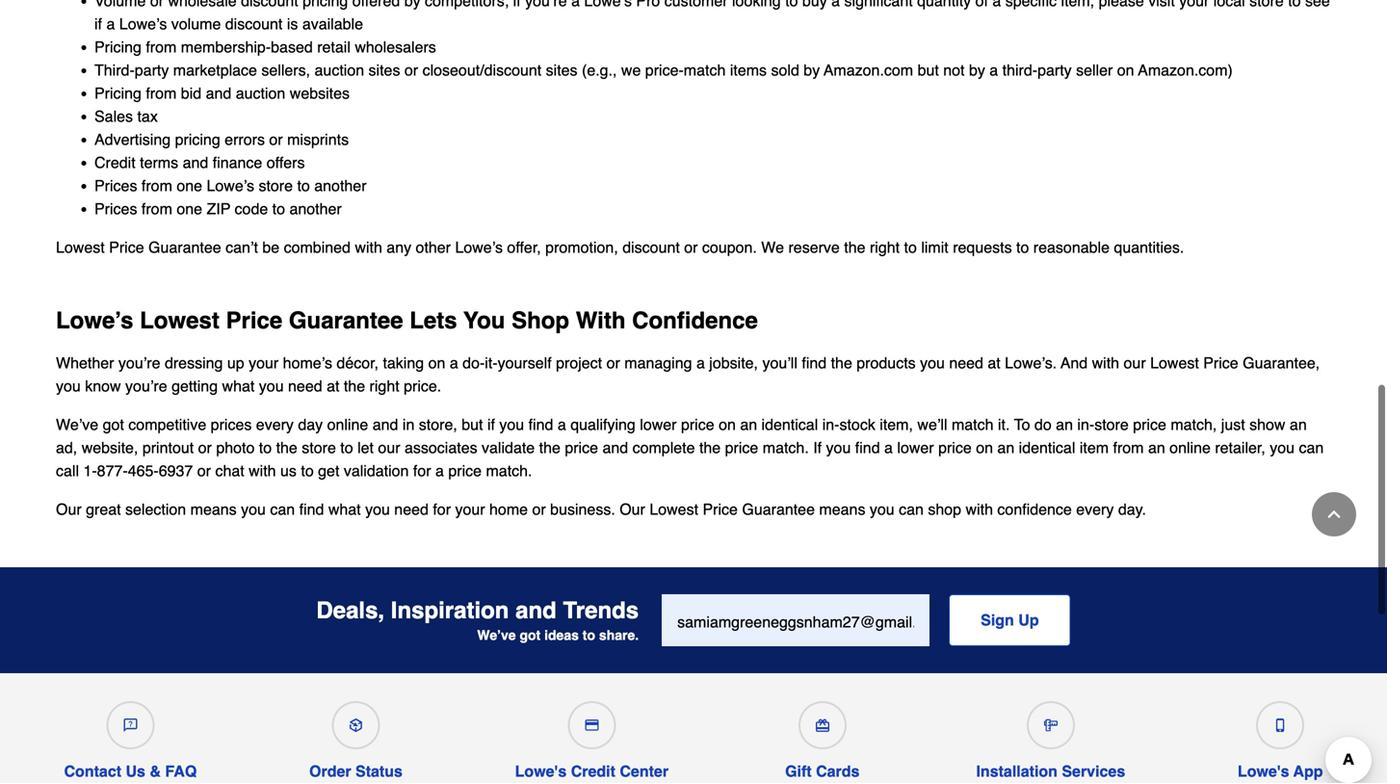 Task type: describe. For each thing, give the bounding box(es) containing it.
on inside the whether you're dressing up your home's décor, taking on a do-it-yourself project or managing a jobsite, you'll find the products you need at lowe's. and with our lowest price guarantee, you know you're getting what you need at the   right   price.
[[428, 354, 446, 372]]

the left "products"
[[831, 354, 853, 372]]

2 sites from the left
[[546, 61, 578, 79]]

to left let
[[340, 439, 353, 457]]

and
[[1061, 354, 1088, 372]]

know
[[85, 377, 121, 395]]

retailer,
[[1215, 439, 1266, 457]]

volume
[[171, 15, 221, 33]]

managing
[[625, 354, 692, 372]]

find up validate
[[529, 416, 553, 434]]

on inside volume or wholesale discount pricing offered by competitors; if you're a lowe's pro customer looking to buy a significant quantity of a specific item, please visit your local store to see if a lowe's volume discount is available pricing from membership-based retail wholesalers third-party marketplace sellers, auction sites or closeout/discount sites (e.g., we price-match items sold by amazon.com but not by a third-party seller on amazon.com) pricing from bid and auction websites sales tax advertising pricing errors or misprints credit terms and finance offers prices from one lowe's store to another prices from one zip code to another
[[1117, 61, 1135, 79]]

find down get
[[299, 500, 324, 518]]

errors
[[225, 131, 265, 148]]

with
[[576, 307, 626, 334]]

1 means from the left
[[190, 500, 237, 518]]

1 horizontal spatial every
[[1076, 500, 1114, 518]]

or right home
[[532, 500, 546, 518]]

can't
[[226, 238, 258, 256]]

Email Address email field
[[662, 594, 930, 646]]

looking
[[732, 0, 781, 10]]

see
[[1306, 0, 1330, 10]]

store down offers
[[259, 177, 293, 195]]

confidence
[[632, 307, 758, 334]]

2 vertical spatial discount
[[623, 238, 680, 256]]

1 horizontal spatial can
[[899, 500, 924, 518]]

deals, inspiration and trends we've got ideas to share.
[[316, 597, 639, 643]]

2 prices from the top
[[94, 200, 137, 218]]

order
[[309, 763, 351, 780]]

1 our from the left
[[56, 500, 82, 518]]

getting
[[172, 377, 218, 395]]

confidence
[[998, 500, 1072, 518]]

0 horizontal spatial auction
[[236, 84, 286, 102]]

store right 'local'
[[1250, 0, 1284, 10]]

price up up
[[226, 307, 282, 334]]

item, for stock
[[880, 416, 913, 434]]

a left third-
[[990, 61, 998, 79]]

whether
[[56, 354, 114, 372]]

price inside the whether you're dressing up your home's décor, taking on a do-it-yourself project or managing a jobsite, you'll find the products you need at lowe's. and with our lowest price guarantee, you know you're getting what you need at the   right   price.
[[1204, 354, 1239, 372]]

items
[[730, 61, 767, 79]]

jobsite,
[[709, 354, 758, 372]]

a left the pro at the top left of page
[[571, 0, 580, 10]]

1 horizontal spatial for
[[433, 500, 451, 518]]

of
[[976, 0, 989, 10]]

just
[[1222, 416, 1246, 434]]

with inside we've got competitive prices every day online and in store, but if you find a qualifying lower price on an   identical in-stock   item, we'll match it. to do an in-store price match, just show an ad, website, printout or photo to the store to let our associates validate the price and complete the price match. if you find a lower price on an identical item from an online retailer, you can call 1-877-465-6937 or chat with us to get validation for a price match.
[[249, 462, 276, 480]]

can inside we've got competitive prices every day online and in store, but if you find a qualifying lower price on an   identical in-stock   item, we'll match it. to do an in-store price match, just show an ad, website, printout or photo to the store to let our associates validate the price and complete the price match. if you find a lower price on an identical item from an online retailer, you can call 1-877-465-6937 or chat with us to get validation for a price match.
[[1299, 439, 1324, 457]]

you up validate
[[499, 416, 524, 434]]

status
[[356, 763, 403, 780]]

to right code
[[272, 200, 285, 218]]

or left photo
[[198, 439, 212, 457]]

lowest inside the whether you're dressing up your home's décor, taking on a do-it-yourself project or managing a jobsite, you'll find the products you need at lowe's. and with our lowest price guarantee, you know you're getting what you need at the   right   price.
[[1151, 354, 1199, 372]]

we
[[621, 61, 641, 79]]

1 horizontal spatial by
[[804, 61, 820, 79]]

6937
[[159, 462, 193, 480]]

products
[[857, 354, 916, 372]]

1 horizontal spatial guarantee
[[289, 307, 403, 334]]

pro
[[636, 0, 660, 10]]

installation
[[977, 763, 1058, 780]]

zip
[[207, 200, 231, 218]]

lowe's for lowe's credit center
[[515, 763, 567, 780]]

1 horizontal spatial need
[[394, 500, 429, 518]]

trends
[[563, 597, 639, 624]]

but inside volume or wholesale discount pricing offered by competitors; if you're a lowe's pro customer looking to buy a significant quantity of a specific item, please visit your local store to see if a lowe's volume discount is available pricing from membership-based retail wholesalers third-party marketplace sellers, auction sites or closeout/discount sites (e.g., we price-match items sold by amazon.com but not by a third-party seller on amazon.com) pricing from bid and auction websites sales tax advertising pricing errors or misprints credit terms and finance offers prices from one lowe's store to another prices from one zip code to another
[[918, 61, 939, 79]]

0 vertical spatial identical
[[762, 416, 818, 434]]

our inside we've got competitive prices every day online and in store, but if you find a qualifying lower price on an   identical in-stock   item, we'll match it. to do an in-store price match, just show an ad, website, printout or photo to the store to let our associates validate the price and complete the price match. if you find a lower price on an identical item from an online retailer, you can call 1-877-465-6937 or chat with us to get validation for a price match.
[[378, 439, 400, 457]]

advertising
[[94, 131, 171, 148]]

volume
[[94, 0, 146, 10]]

requests
[[953, 238, 1012, 256]]

and down marketplace at the top
[[206, 84, 232, 102]]

visit
[[1149, 0, 1175, 10]]

0 vertical spatial discount
[[241, 0, 298, 10]]

0 horizontal spatial need
[[288, 377, 322, 395]]

project
[[556, 354, 602, 372]]

or inside the whether you're dressing up your home's décor, taking on a do-it-yourself project or managing a jobsite, you'll find the products you need at lowe's. and with our lowest price guarantee, you know you're getting what you need at the   right   price.
[[607, 354, 620, 372]]

1 horizontal spatial credit
[[571, 763, 616, 780]]

services
[[1062, 763, 1126, 780]]

to down offers
[[297, 177, 310, 195]]

1 pricing from the top
[[94, 38, 142, 56]]

price.
[[404, 377, 442, 395]]

item
[[1080, 439, 1109, 457]]

to right photo
[[259, 439, 272, 457]]

1 vertical spatial at
[[327, 377, 340, 395]]

call
[[56, 462, 79, 480]]

2 horizontal spatial guarantee
[[742, 500, 815, 518]]

us
[[126, 763, 145, 780]]

lowe's credit center
[[515, 763, 669, 780]]

and left in
[[373, 416, 398, 434]]

the right complete
[[699, 439, 721, 457]]

price left if at right bottom
[[725, 439, 759, 457]]

match inside we've got competitive prices every day online and in store, but if you find a qualifying lower price on an   identical in-stock   item, we'll match it. to do an in-store price match, just show an ad, website, printout or photo to the store to let our associates validate the price and complete the price match. if you find a lower price on an identical item from an online retailer, you can call 1-877-465-6937 or chat with us to get validation for a price match.
[[952, 416, 994, 434]]

if inside we've got competitive prices every day online and in store, but if you find a qualifying lower price on an   identical in-stock   item, we'll match it. to do an in-store price match, just show an ad, website, printout or photo to the store to let our associates validate the price and complete the price match. if you find a lower price on an identical item from an online retailer, you can call 1-877-465-6937 or chat with us to get validation for a price match.
[[487, 416, 495, 434]]

customer care image
[[124, 719, 137, 732]]

gift card image
[[816, 719, 829, 732]]

0 horizontal spatial by
[[404, 0, 421, 10]]

tax
[[137, 107, 158, 125]]

pickup image
[[349, 719, 363, 732]]

you down validation
[[365, 500, 390, 518]]

volume or wholesale discount pricing offered by competitors; if you're a lowe's pro customer looking to buy a significant quantity of a specific item, please visit your local store to see if a lowe's volume discount is available pricing from membership-based retail wholesalers third-party marketplace sellers, auction sites or closeout/discount sites (e.g., we price-match items sold by amazon.com but not by a third-party seller on amazon.com) pricing from bid and auction websites sales tax advertising pricing errors or misprints credit terms and finance offers prices from one lowe's store to another prices from one zip code to another
[[94, 0, 1330, 218]]

lowe's app link
[[1238, 694, 1323, 781]]

an right item
[[1148, 439, 1166, 457]]

an down it.
[[998, 439, 1015, 457]]

marketplace
[[173, 61, 257, 79]]

our great selection means you can find what you need for your home or business. our lowest price guarantee means you can shop with confidence every day.
[[56, 500, 1146, 518]]

a right of
[[993, 0, 1001, 10]]

dressing
[[165, 354, 223, 372]]

1 party from the left
[[135, 61, 169, 79]]

closeout/discount
[[423, 61, 542, 79]]

offered
[[352, 0, 400, 10]]

and down qualifying
[[603, 439, 628, 457]]

price up complete
[[681, 416, 715, 434]]

to right us
[[301, 462, 314, 480]]

not
[[944, 61, 965, 79]]

center
[[620, 763, 669, 780]]

quantities.
[[1114, 238, 1185, 256]]

match,
[[1171, 416, 1217, 434]]

to left buy
[[785, 0, 798, 10]]

lowe's down volume
[[119, 15, 167, 33]]

you right if at right bottom
[[826, 439, 851, 457]]

any
[[387, 238, 412, 256]]

significant
[[845, 0, 913, 10]]

finance
[[213, 154, 262, 171]]

up
[[227, 354, 244, 372]]

or left coupon.
[[684, 238, 698, 256]]

lowest price guarantee can't be combined with any other lowe's offer, promotion, discount or coupon. we reserve the right to limit requests to reasonable quantities.
[[56, 238, 1185, 256]]

price down the we'll
[[939, 439, 972, 457]]

lowe's left the pro at the top left of page
[[584, 0, 632, 10]]

our inside the whether you're dressing up your home's décor, taking on a do-it-yourself project or managing a jobsite, you'll find the products you need at lowe's. and with our lowest price guarantee, you know you're getting what you need at the   right   price.
[[1124, 354, 1146, 372]]

0 vertical spatial another
[[314, 177, 367, 195]]

your inside the whether you're dressing up your home's décor, taking on a do-it-yourself project or managing a jobsite, you'll find the products you need at lowe's. and with our lowest price guarantee, you know you're getting what you need at the   right   price.
[[249, 354, 279, 372]]

third-
[[94, 61, 135, 79]]

1 horizontal spatial identical
[[1019, 439, 1076, 457]]

sign up
[[981, 611, 1039, 629]]

lowe's for lowe's app
[[1238, 763, 1290, 780]]

we
[[761, 238, 784, 256]]

and right terms
[[183, 154, 208, 171]]

price down we've got competitive prices every day online and in store, but if you find a qualifying lower price on an   identical in-stock   item, we'll match it. to do an in-store price match, just show an ad, website, printout or photo to the store to let our associates validate the price and complete the price match. if you find a lower price on an identical item from an online retailer, you can call 1-877-465-6937 or chat with us to get validation for a price match.
[[703, 500, 738, 518]]

to left see
[[1288, 0, 1301, 10]]

in
[[403, 416, 415, 434]]

2 horizontal spatial by
[[969, 61, 986, 79]]

photo
[[216, 439, 255, 457]]

great
[[86, 500, 121, 518]]

store,
[[419, 416, 457, 434]]

lowe's app
[[1238, 763, 1323, 780]]

an right do
[[1056, 416, 1073, 434]]

1 vertical spatial what
[[328, 500, 361, 518]]

associates
[[405, 439, 478, 457]]

0 vertical spatial right
[[870, 238, 900, 256]]

1 horizontal spatial your
[[455, 500, 485, 518]]

scroll to top element
[[1312, 492, 1357, 537]]

you down "chat"
[[241, 500, 266, 518]]

to right requests
[[1017, 238, 1029, 256]]

the down décor,
[[344, 377, 365, 395]]

every inside we've got competitive prices every day online and in store, but if you find a qualifying lower price on an   identical in-stock   item, we'll match it. to do an in-store price match, just show an ad, website, printout or photo to the store to let our associates validate the price and complete the price match. if you find a lower price on an identical item from an online retailer, you can call 1-877-465-6937 or chat with us to get validation for a price match.
[[256, 416, 294, 434]]

reasonable
[[1034, 238, 1110, 256]]

or right volume
[[150, 0, 164, 10]]

wholesale
[[168, 0, 237, 10]]

installation services link
[[977, 694, 1126, 781]]

you're inside volume or wholesale discount pricing offered by competitors; if you're a lowe's pro customer looking to buy a significant quantity of a specific item, please visit your local store to see if a lowe's volume discount is available pricing from membership-based retail wholesalers third-party marketplace sellers, auction sites or closeout/discount sites (e.g., we price-match items sold by amazon.com but not by a third-party seller on amazon.com) pricing from bid and auction websites sales tax advertising pricing errors or misprints credit terms and finance offers prices from one lowe's store to another prices from one zip code to another
[[525, 0, 567, 10]]

1 sites from the left
[[369, 61, 400, 79]]

cards
[[816, 763, 860, 780]]

taking
[[383, 354, 424, 372]]

day
[[298, 416, 323, 434]]

contact
[[64, 763, 121, 780]]

do-
[[463, 354, 485, 372]]

0 horizontal spatial if
[[94, 15, 102, 33]]

1 vertical spatial pricing
[[175, 131, 220, 148]]

1 horizontal spatial at
[[988, 354, 1001, 372]]

we'll
[[918, 416, 948, 434]]

1 vertical spatial lower
[[897, 439, 934, 457]]

terms
[[140, 154, 178, 171]]

price down qualifying
[[565, 439, 598, 457]]

got inside deals, inspiration and trends we've got ideas to share.
[[520, 628, 541, 643]]

store down day
[[302, 439, 336, 457]]

price down associates
[[448, 462, 482, 480]]

third-
[[1003, 61, 1038, 79]]

a left jobsite,
[[697, 354, 705, 372]]

an down jobsite,
[[740, 416, 757, 434]]

a left do-
[[450, 354, 458, 372]]

you down home's in the left of the page
[[259, 377, 284, 395]]



Task type: locate. For each thing, give the bounding box(es) containing it.
by right not
[[969, 61, 986, 79]]

1 one from the top
[[177, 177, 202, 195]]

1 horizontal spatial party
[[1038, 61, 1072, 79]]

2 lowe's from the left
[[1238, 763, 1290, 780]]

1 horizontal spatial if
[[487, 416, 495, 434]]

0 vertical spatial need
[[949, 354, 984, 372]]

décor,
[[337, 354, 379, 372]]

0 vertical spatial if
[[513, 0, 521, 10]]

0 vertical spatial what
[[222, 377, 255, 395]]

item, left please
[[1061, 0, 1095, 10]]

sites
[[369, 61, 400, 79], [546, 61, 578, 79]]

find inside the whether you're dressing up your home's décor, taking on a do-it-yourself project or managing a jobsite, you'll find the products you need at lowe's. and with our lowest price guarantee, you know you're getting what you need at the   right   price.
[[802, 354, 827, 372]]

prices
[[94, 177, 137, 195], [94, 200, 137, 218]]

with right and on the top right of the page
[[1092, 354, 1120, 372]]

2 horizontal spatial if
[[513, 0, 521, 10]]

2 means from the left
[[819, 500, 866, 518]]

price left match,
[[1133, 416, 1167, 434]]

item, inside volume or wholesale discount pricing offered by competitors; if you're a lowe's pro customer looking to buy a significant quantity of a specific item, please visit your local store to see if a lowe's volume discount is available pricing from membership-based retail wholesalers third-party marketplace sellers, auction sites or closeout/discount sites (e.g., we price-match items sold by amazon.com but not by a third-party seller on amazon.com) pricing from bid and auction websites sales tax advertising pricing errors or misprints credit terms and finance offers prices from one lowe's store to another prices from one zip code to another
[[1061, 0, 1095, 10]]

&
[[150, 763, 161, 780]]

another down misprints
[[314, 177, 367, 195]]

or up offers
[[269, 131, 283, 148]]

it-
[[485, 354, 498, 372]]

lowe's left offer, on the left of the page
[[455, 238, 503, 256]]

chat
[[215, 462, 244, 480]]

complete
[[633, 439, 695, 457]]

or right project
[[607, 354, 620, 372]]

you left shop
[[870, 500, 895, 518]]

specific
[[1006, 0, 1057, 10]]

0 horizontal spatial got
[[103, 416, 124, 434]]

1 vertical spatial our
[[378, 439, 400, 457]]

the up us
[[276, 439, 298, 457]]

the right reserve
[[844, 238, 866, 256]]

you down whether
[[56, 377, 81, 395]]

0 vertical spatial we've
[[56, 416, 98, 434]]

sellers,
[[261, 61, 310, 79]]

what down get
[[328, 500, 361, 518]]

online up let
[[327, 416, 368, 434]]

0 vertical spatial prices
[[94, 177, 137, 195]]

one left zip
[[177, 200, 202, 218]]

0 vertical spatial but
[[918, 61, 939, 79]]

credit down credit card "image"
[[571, 763, 616, 780]]

1 vertical spatial pricing
[[94, 84, 142, 102]]

amazon.com)
[[1138, 61, 1233, 79]]

we've inside deals, inspiration and trends we've got ideas to share.
[[477, 628, 516, 643]]

1 in- from the left
[[823, 416, 840, 434]]

show
[[1250, 416, 1286, 434]]

find
[[802, 354, 827, 372], [529, 416, 553, 434], [855, 439, 880, 457], [299, 500, 324, 518]]

need down home's in the left of the page
[[288, 377, 322, 395]]

discount up is
[[241, 0, 298, 10]]

means
[[190, 500, 237, 518], [819, 500, 866, 518]]

if
[[813, 439, 822, 457]]

0 horizontal spatial means
[[190, 500, 237, 518]]

us
[[280, 462, 297, 480]]

guarantee up décor,
[[289, 307, 403, 334]]

by right offered
[[404, 0, 421, 10]]

0 horizontal spatial right
[[370, 377, 400, 395]]

item,
[[1061, 0, 1095, 10], [880, 416, 913, 434]]

pricing up third- at the top of the page
[[94, 38, 142, 56]]

it.
[[998, 416, 1010, 434]]

we've down inspiration
[[477, 628, 516, 643]]

pricing up available
[[303, 0, 348, 10]]

at down décor,
[[327, 377, 340, 395]]

yourself
[[498, 354, 552, 372]]

from inside we've got competitive prices every day online and in store, but if you find a qualifying lower price on an   identical in-stock   item, we'll match it. to do an in-store price match, just show an ad, website, printout or photo to the store to let our associates validate the price and complete the price match. if you find a lower price on an identical item from an online retailer, you can call 1-877-465-6937 or chat with us to get validation for a price match.
[[1113, 439, 1144, 457]]

1 horizontal spatial what
[[328, 500, 361, 518]]

1 horizontal spatial our
[[1124, 354, 1146, 372]]

competitors;
[[425, 0, 509, 10]]

to right ideas
[[583, 628, 595, 643]]

credit card image
[[585, 719, 599, 732]]

dimensions image
[[1044, 719, 1058, 732]]

quantity
[[917, 0, 971, 10]]

0 horizontal spatial what
[[222, 377, 255, 395]]

store up item
[[1095, 416, 1129, 434]]

deals,
[[316, 597, 385, 624]]

home's
[[283, 354, 332, 372]]

match left items
[[684, 61, 726, 79]]

or down wholesalers
[[405, 61, 418, 79]]

a down volume
[[106, 15, 115, 33]]

1 vertical spatial you're
[[118, 354, 160, 372]]

1 horizontal spatial our
[[620, 500, 645, 518]]

0 horizontal spatial lowe's
[[515, 763, 567, 780]]

price
[[681, 416, 715, 434], [1133, 416, 1167, 434], [565, 439, 598, 457], [725, 439, 759, 457], [939, 439, 972, 457], [448, 462, 482, 480]]

lowe's up whether
[[56, 307, 133, 334]]

up
[[1019, 611, 1039, 629]]

your right up
[[249, 354, 279, 372]]

business.
[[550, 500, 615, 518]]

price left "guarantee,"
[[1204, 354, 1239, 372]]

chevron up image
[[1325, 505, 1344, 524]]

reserve
[[789, 238, 840, 256]]

lowe's down finance
[[207, 177, 254, 195]]

0 vertical spatial your
[[1180, 0, 1210, 10]]

customer
[[665, 0, 728, 10]]

got left ideas
[[520, 628, 541, 643]]

1 vertical spatial online
[[1170, 439, 1211, 457]]

1 horizontal spatial online
[[1170, 439, 1211, 457]]

you right "products"
[[920, 354, 945, 372]]

2 in- from the left
[[1078, 416, 1095, 434]]

1 horizontal spatial right
[[870, 238, 900, 256]]

0 horizontal spatial for
[[413, 462, 431, 480]]

item, inside we've got competitive prices every day online and in store, but if you find a qualifying lower price on an   identical in-stock   item, we'll match it. to do an in-store price match, just show an ad, website, printout or photo to the store to let our associates validate the price and complete the price match. if you find a lower price on an identical item from an online retailer, you can call 1-877-465-6937 or chat with us to get validation for a price match.
[[880, 416, 913, 434]]

lowe's credit center link
[[515, 694, 669, 781]]

printout
[[142, 439, 194, 457]]

you're right competitors;
[[525, 0, 567, 10]]

we've up ad, at the left of page
[[56, 416, 98, 434]]

1 horizontal spatial match
[[952, 416, 994, 434]]

with
[[355, 238, 382, 256], [1092, 354, 1120, 372], [249, 462, 276, 480], [966, 500, 993, 518]]

right
[[870, 238, 900, 256], [370, 377, 400, 395]]

and inside deals, inspiration and trends we've got ideas to share.
[[516, 597, 557, 624]]

order status
[[309, 763, 403, 780]]

2 one from the top
[[177, 200, 202, 218]]

promotion,
[[546, 238, 618, 256]]

or
[[150, 0, 164, 10], [405, 61, 418, 79], [269, 131, 283, 148], [684, 238, 698, 256], [607, 354, 620, 372], [198, 439, 212, 457], [197, 462, 211, 480], [532, 500, 546, 518]]

auction down retail
[[315, 61, 364, 79]]

at left lowe's.
[[988, 354, 1001, 372]]

and up ideas
[[516, 597, 557, 624]]

1 vertical spatial need
[[288, 377, 322, 395]]

a right buy
[[832, 0, 840, 10]]

0 vertical spatial at
[[988, 354, 1001, 372]]

item, for specific
[[1061, 0, 1095, 10]]

sign up button
[[949, 594, 1071, 646]]

1 vertical spatial your
[[249, 354, 279, 372]]

0 horizontal spatial your
[[249, 354, 279, 372]]

0 vertical spatial guarantee
[[148, 238, 221, 256]]

be
[[262, 238, 280, 256]]

1 vertical spatial discount
[[225, 15, 283, 33]]

but inside we've got competitive prices every day online and in store, but if you find a qualifying lower price on an   identical in-stock   item, we'll match it. to do an in-store price match, just show an ad, website, printout or photo to the store to let our associates validate the price and complete the price match. if you find a lower price on an identical item from an online retailer, you can call 1-877-465-6937 or chat with us to get validation for a price match.
[[462, 416, 483, 434]]

1 horizontal spatial match.
[[763, 439, 809, 457]]

you
[[463, 307, 505, 334]]

can down us
[[270, 500, 295, 518]]

0 vertical spatial auction
[[315, 61, 364, 79]]

prices
[[211, 416, 252, 434]]

or left "chat"
[[197, 462, 211, 480]]

to
[[785, 0, 798, 10], [1288, 0, 1301, 10], [297, 177, 310, 195], [272, 200, 285, 218], [904, 238, 917, 256], [1017, 238, 1029, 256], [259, 439, 272, 457], [340, 439, 353, 457], [301, 462, 314, 480], [583, 628, 595, 643]]

need down validation
[[394, 500, 429, 518]]

available
[[302, 15, 363, 33]]

with right shop
[[966, 500, 993, 518]]

1 prices from the top
[[94, 177, 137, 195]]

with left us
[[249, 462, 276, 480]]

lowe's.
[[1005, 354, 1057, 372]]

you're up the know
[[118, 354, 160, 372]]

what
[[222, 377, 255, 395], [328, 500, 361, 518]]

buy
[[803, 0, 827, 10]]

0 vertical spatial item,
[[1061, 0, 1095, 10]]

our right and on the top right of the page
[[1124, 354, 1146, 372]]

from
[[146, 38, 177, 56], [146, 84, 177, 102], [142, 177, 172, 195], [142, 200, 172, 218], [1113, 439, 1144, 457]]

1 horizontal spatial auction
[[315, 61, 364, 79]]

local
[[1214, 0, 1246, 10]]

what inside the whether you're dressing up your home's décor, taking on a do-it-yourself project or managing a jobsite, you'll find the products you need at lowe's. and with our lowest price guarantee, you know you're getting what you need at the   right   price.
[[222, 377, 255, 395]]

based
[[271, 38, 313, 56]]

0 horizontal spatial our
[[56, 500, 82, 518]]

a left qualifying
[[558, 416, 566, 434]]

1 horizontal spatial sites
[[546, 61, 578, 79]]

you'll
[[763, 354, 798, 372]]

0 horizontal spatial at
[[327, 377, 340, 395]]

your inside volume or wholesale discount pricing offered by competitors; if you're a lowe's pro customer looking to buy a significant quantity of a specific item, please visit your local store to see if a lowe's volume discount is available pricing from membership-based retail wholesalers third-party marketplace sellers, auction sites or closeout/discount sites (e.g., we price-match items sold by amazon.com but not by a third-party seller on amazon.com) pricing from bid and auction websites sales tax advertising pricing errors or misprints credit terms and finance offers prices from one lowe's store to another prices from one zip code to another
[[1180, 0, 1210, 10]]

0 horizontal spatial guarantee
[[148, 238, 221, 256]]

0 vertical spatial online
[[327, 416, 368, 434]]

0 vertical spatial credit
[[94, 154, 136, 171]]

1 lowe's from the left
[[515, 763, 567, 780]]

faq
[[165, 763, 197, 780]]

1 vertical spatial got
[[520, 628, 541, 643]]

2 vertical spatial you're
[[125, 377, 167, 395]]

2 vertical spatial need
[[394, 500, 429, 518]]

inspiration
[[391, 597, 509, 624]]

every
[[256, 416, 294, 434], [1076, 500, 1114, 518]]

1 vertical spatial item,
[[880, 416, 913, 434]]

can up scroll to top element on the bottom right
[[1299, 439, 1324, 457]]

0 horizontal spatial match.
[[486, 462, 532, 480]]

pricing down third- at the top of the page
[[94, 84, 142, 102]]

with left any
[[355, 238, 382, 256]]

at
[[988, 354, 1001, 372], [327, 377, 340, 395]]

price down terms
[[109, 238, 144, 256]]

0 horizontal spatial can
[[270, 500, 295, 518]]

1 horizontal spatial pricing
[[303, 0, 348, 10]]

if right competitors;
[[513, 0, 521, 10]]

validation
[[344, 462, 409, 480]]

2 pricing from the top
[[94, 84, 142, 102]]

0 vertical spatial lower
[[640, 416, 677, 434]]

the right validate
[[539, 439, 561, 457]]

0 horizontal spatial our
[[378, 439, 400, 457]]

1 horizontal spatial item,
[[1061, 0, 1095, 10]]

lowe's
[[515, 763, 567, 780], [1238, 763, 1290, 780]]

a down associates
[[436, 462, 444, 480]]

you're right the know
[[125, 377, 167, 395]]

465-
[[128, 462, 159, 480]]

1 vertical spatial we've
[[477, 628, 516, 643]]

0 horizontal spatial sites
[[369, 61, 400, 79]]

(e.g.,
[[582, 61, 617, 79]]

2 vertical spatial if
[[487, 416, 495, 434]]

0 horizontal spatial we've
[[56, 416, 98, 434]]

installation services
[[977, 763, 1126, 780]]

a right if at right bottom
[[885, 439, 893, 457]]

find down stock
[[855, 439, 880, 457]]

we've inside we've got competitive prices every day online and in store, but if you find a qualifying lower price on an   identical in-stock   item, we'll match it. to do an in-store price match, just show an ad, website, printout or photo to the store to let our associates validate the price and complete the price match. if you find a lower price on an identical item from an online retailer, you can call 1-877-465-6937 or chat with us to get validation for a price match.
[[56, 416, 98, 434]]

1 vertical spatial credit
[[571, 763, 616, 780]]

1 vertical spatial another
[[290, 200, 342, 218]]

your left home
[[455, 500, 485, 518]]

1 vertical spatial auction
[[236, 84, 286, 102]]

got up the website,
[[103, 416, 124, 434]]

0 vertical spatial for
[[413, 462, 431, 480]]

0 horizontal spatial online
[[327, 416, 368, 434]]

0 vertical spatial match
[[684, 61, 726, 79]]

1 horizontal spatial means
[[819, 500, 866, 518]]

0 vertical spatial our
[[1124, 354, 1146, 372]]

got
[[103, 416, 124, 434], [520, 628, 541, 643]]

sites down wholesalers
[[369, 61, 400, 79]]

0 vertical spatial you're
[[525, 0, 567, 10]]

0 horizontal spatial every
[[256, 416, 294, 434]]

0 horizontal spatial party
[[135, 61, 169, 79]]

0 horizontal spatial item,
[[880, 416, 913, 434]]

an
[[740, 416, 757, 434], [1056, 416, 1073, 434], [1290, 416, 1307, 434], [998, 439, 1015, 457], [1148, 439, 1166, 457]]

whether you're dressing up your home's décor, taking on a do-it-yourself project or managing a jobsite, you'll find the products you need at lowe's. and with our lowest price guarantee, you know you're getting what you need at the   right   price.
[[56, 354, 1320, 395]]

1 vertical spatial prices
[[94, 200, 137, 218]]

lowest
[[56, 238, 105, 256], [140, 307, 220, 334], [1151, 354, 1199, 372], [650, 500, 699, 518]]

1 horizontal spatial lower
[[897, 439, 934, 457]]

you down "show"
[[1270, 439, 1295, 457]]

match inside volume or wholesale discount pricing offered by competitors; if you're a lowe's pro customer looking to buy a significant quantity of a specific item, please visit your local store to see if a lowe's volume discount is available pricing from membership-based retail wholesalers third-party marketplace sellers, auction sites or closeout/discount sites (e.g., we price-match items sold by amazon.com but not by a third-party seller on amazon.com) pricing from bid and auction websites sales tax advertising pricing errors or misprints credit terms and finance offers prices from one lowe's store to another prices from one zip code to another
[[684, 61, 726, 79]]

identical up if at right bottom
[[762, 416, 818, 434]]

if up validate
[[487, 416, 495, 434]]

0 vertical spatial pricing
[[94, 38, 142, 56]]

one down terms
[[177, 177, 202, 195]]

party up tax
[[135, 61, 169, 79]]

1 vertical spatial one
[[177, 200, 202, 218]]

offers
[[267, 154, 305, 171]]

coupon.
[[702, 238, 757, 256]]

1 horizontal spatial in-
[[1078, 416, 1095, 434]]

our left the great
[[56, 500, 82, 518]]

every left day
[[256, 416, 294, 434]]

an right "show"
[[1290, 416, 1307, 434]]

home
[[489, 500, 528, 518]]

share.
[[599, 628, 639, 643]]

2 party from the left
[[1038, 61, 1072, 79]]

by right sold at right top
[[804, 61, 820, 79]]

credit inside volume or wholesale discount pricing offered by competitors; if you're a lowe's pro customer looking to buy a significant quantity of a specific item, please visit your local store to see if a lowe's volume discount is available pricing from membership-based retail wholesalers third-party marketplace sellers, auction sites or closeout/discount sites (e.g., we price-match items sold by amazon.com but not by a third-party seller on amazon.com) pricing from bid and auction websites sales tax advertising pricing errors or misprints credit terms and finance offers prices from one lowe's store to another prices from one zip code to another
[[94, 154, 136, 171]]

to
[[1014, 416, 1030, 434]]

to inside deals, inspiration and trends we've got ideas to share.
[[583, 628, 595, 643]]

mobile image
[[1274, 719, 1287, 732]]

1 vertical spatial right
[[370, 377, 400, 395]]

0 vertical spatial one
[[177, 177, 202, 195]]

1 horizontal spatial got
[[520, 628, 541, 643]]

item, left the we'll
[[880, 416, 913, 434]]

sign up form
[[662, 594, 1071, 646]]

for inside we've got competitive prices every day online and in store, but if you find a qualifying lower price on an   identical in-stock   item, we'll match it. to do an in-store price match, just show an ad, website, printout or photo to the store to let our associates validate the price and complete the price match. if you find a lower price on an identical item from an online retailer, you can call 1-877-465-6937 or chat with us to get validation for a price match.
[[413, 462, 431, 480]]

in-
[[823, 416, 840, 434], [1078, 416, 1095, 434]]

to left limit
[[904, 238, 917, 256]]

lets
[[410, 307, 457, 334]]

contact us & faq link
[[64, 694, 197, 781]]

match left it.
[[952, 416, 994, 434]]

1 vertical spatial match.
[[486, 462, 532, 480]]

app
[[1294, 763, 1323, 780]]

with inside the whether you're dressing up your home's décor, taking on a do-it-yourself project or managing a jobsite, you'll find the products you need at lowe's. and with our lowest price guarantee, you know you're getting what you need at the   right   price.
[[1092, 354, 1120, 372]]

got inside we've got competitive prices every day online and in store, but if you find a qualifying lower price on an   identical in-stock   item, we'll match it. to do an in-store price match, just show an ad, website, printout or photo to the store to let our associates validate the price and complete the price match. if you find a lower price on an identical item from an online retailer, you can call 1-877-465-6937 or chat with us to get validation for a price match.
[[103, 416, 124, 434]]

identical down do
[[1019, 439, 1076, 457]]

competitive
[[128, 416, 206, 434]]

0 horizontal spatial in-
[[823, 416, 840, 434]]

0 horizontal spatial match
[[684, 61, 726, 79]]

do
[[1035, 416, 1052, 434]]

credit down advertising
[[94, 154, 136, 171]]

0 horizontal spatial lower
[[640, 416, 677, 434]]

0 horizontal spatial credit
[[94, 154, 136, 171]]

1 horizontal spatial but
[[918, 61, 939, 79]]

code
[[235, 200, 268, 218]]

sales
[[94, 107, 133, 125]]

2 our from the left
[[620, 500, 645, 518]]

right left limit
[[870, 238, 900, 256]]

0 vertical spatial match.
[[763, 439, 809, 457]]

0 vertical spatial got
[[103, 416, 124, 434]]

your right visit
[[1180, 0, 1210, 10]]

but left not
[[918, 61, 939, 79]]

combined
[[284, 238, 351, 256]]

the
[[844, 238, 866, 256], [831, 354, 853, 372], [344, 377, 365, 395], [276, 439, 298, 457], [539, 439, 561, 457], [699, 439, 721, 457]]

match
[[684, 61, 726, 79], [952, 416, 994, 434]]

right inside the whether you're dressing up your home's décor, taking on a do-it-yourself project or managing a jobsite, you'll find the products you need at lowe's. and with our lowest price guarantee, you know you're getting what you need at the   right   price.
[[370, 377, 400, 395]]

0 horizontal spatial identical
[[762, 416, 818, 434]]

discount up membership-
[[225, 15, 283, 33]]

2 horizontal spatial your
[[1180, 0, 1210, 10]]

offer,
[[507, 238, 541, 256]]

party
[[135, 61, 169, 79], [1038, 61, 1072, 79]]



Task type: vqa. For each thing, say whether or not it's contained in the screenshot.
'find' in "Whether you're dressing up your home's décor, taking on a do-it-yourself project or managing a jobsite, you'll find the products you need at Lowe's. And with our Lowest Price Guarantee, you know you're getting what you need at the   right   price."
yes



